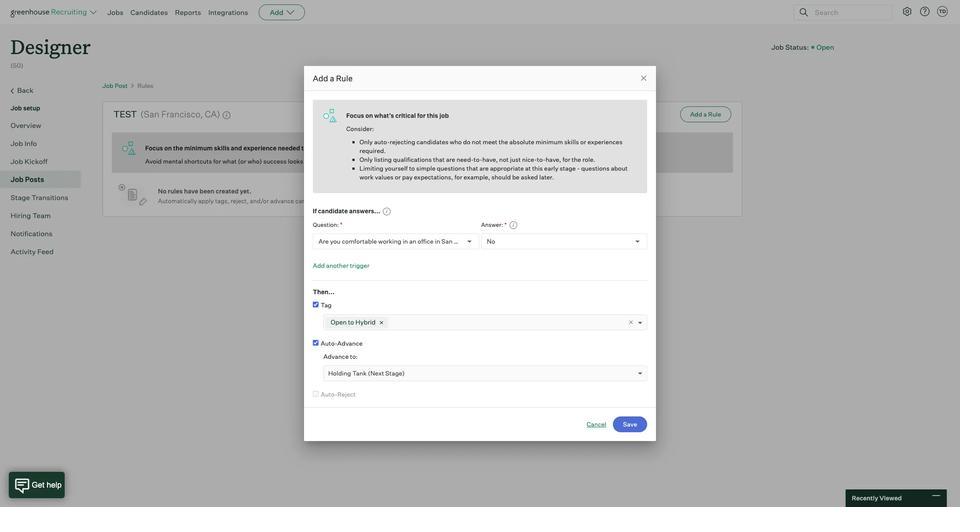 Task type: vqa. For each thing, say whether or not it's contained in the screenshot.
TEST (San Francisco, CA)
yes



Task type: describe. For each thing, give the bounding box(es) containing it.
for left what on the top of page
[[213, 158, 221, 165]]

meet inside only auto-rejecting candidates who do not meet the absolute minimum skills or experiences required. only listing qualifications that are need-to-have, not just nice-to-have, for the role. limiting yourself to simple questions that are appropriate at this early stage - questions about work values or pay expectations, for example, should be asked later.
[[483, 138, 498, 146]]

appropriate
[[490, 164, 524, 172]]

individual
[[516, 158, 545, 165]]

role.
[[583, 156, 596, 163]]

the up the mental
[[173, 145, 183, 152]]

holding tank (next stage) option
[[329, 370, 405, 377]]

they
[[368, 197, 381, 205]]

only questions with yes/no, single-select or multi-select answers types will appear. element
[[381, 207, 392, 216]]

2 vertical spatial or
[[395, 173, 401, 181]]

0 horizontal spatial are
[[446, 156, 456, 163]]

ca)
[[205, 109, 220, 120]]

feed
[[37, 247, 54, 256]]

(next
[[368, 370, 384, 377]]

0 horizontal spatial skills
[[214, 145, 230, 152]]

on inside no rules have been created yet. automatically apply tags, reject, and/or advance candidates based on how they answer application questions.
[[347, 197, 354, 205]]

job status:
[[772, 43, 810, 51]]

only questions with yes/no, single-select or multi-select answers types will appear. image
[[383, 207, 392, 216]]

status:
[[786, 43, 810, 51]]

avoid
[[145, 158, 162, 165]]

2 in from the left
[[435, 238, 440, 245]]

recently viewed
[[853, 495, 903, 503]]

2 have, from the left
[[546, 156, 562, 163]]

2 only from the top
[[360, 156, 373, 163]]

then ...
[[313, 288, 335, 296]]

an
[[410, 238, 417, 245]]

kickoff
[[25, 157, 48, 166]]

background.
[[608, 158, 645, 165]]

need-
[[457, 156, 474, 163]]

work
[[360, 173, 374, 181]]

add inside popup button
[[270, 8, 284, 17]]

do
[[463, 138, 471, 146]]

who)
[[248, 158, 262, 165]]

info
[[25, 139, 37, 148]]

job for job posts
[[11, 175, 24, 184]]

you
[[330, 238, 341, 245]]

week?
[[509, 238, 527, 245]]

add button
[[259, 4, 305, 20]]

add a rule dialog
[[304, 66, 657, 442]]

at
[[526, 164, 531, 172]]

consider:
[[347, 125, 374, 132]]

designer
[[11, 33, 91, 59]]

job for job status:
[[772, 43, 784, 51]]

5
[[484, 238, 487, 245]]

Auto-Reject checkbox
[[313, 391, 319, 397]]

activity feed link
[[11, 246, 78, 257]]

stage
[[560, 164, 576, 172]]

candidates
[[131, 8, 168, 17]]

and/or
[[250, 197, 269, 205]]

open for open
[[817, 43, 835, 51]]

1 vertical spatial or
[[575, 158, 581, 165]]

1 only from the top
[[360, 138, 373, 146]]

about inside only auto-rejecting candidates who do not meet the absolute minimum skills or experiences required. only listing qualifications that are need-to-have, not just nice-to-have, for the role. limiting yourself to simple questions that are appropriate at this early stage - questions about work values or pay expectations, for example, should be asked later.
[[611, 164, 628, 172]]

later.
[[540, 173, 555, 181]]

focus for test
[[145, 145, 163, 152]]

from
[[354, 158, 367, 165]]

if
[[313, 207, 317, 215]]

Auto-Advance checkbox
[[313, 341, 319, 346]]

when multiple answer values are selected, an applicant only needs to match one of them to trigger this condition. image
[[509, 221, 518, 230]]

1 vertical spatial advance
[[324, 353, 349, 361]]

critical
[[396, 112, 416, 119]]

needed
[[278, 145, 300, 152]]

required.
[[360, 147, 386, 154]]

add inside button
[[691, 111, 703, 118]]

yourself
[[385, 164, 408, 172]]

hiring
[[11, 211, 31, 220]]

success
[[264, 158, 287, 165]]

are you comfortable working in an office in san francisco 5 days a week?
[[319, 238, 527, 245]]

if candidate answers...
[[313, 207, 381, 215]]

no for no
[[487, 238, 496, 245]]

job post
[[103, 82, 128, 89]]

(or
[[238, 158, 246, 165]]

cancel link
[[587, 421, 607, 430]]

focus for add a rule
[[347, 112, 364, 119]]

rule inside button
[[709, 111, 722, 118]]

designer link
[[11, 25, 91, 61]]

-
[[578, 164, 580, 172]]

candidate
[[318, 207, 348, 215]]

only auto-rejecting candidates who do not meet the absolute minimum skills or experiences required. only listing qualifications that are need-to-have, not just nice-to-have, for the role. limiting yourself to simple questions that are appropriate at this early stage - questions about work values or pay expectations, for example, should be asked later.
[[360, 138, 628, 181]]

(san
[[141, 109, 160, 120]]

job info link
[[11, 138, 78, 149]]

2 vertical spatial a
[[504, 238, 507, 245]]

candidates inside only auto-rejecting candidates who do not meet the absolute minimum skills or experiences required. only listing qualifications that are need-to-have, not just nice-to-have, for the role. limiting yourself to simple questions that are appropriate at this early stage - questions about work values or pay expectations, for example, should be asked later.
[[417, 138, 449, 146]]

application
[[404, 197, 435, 205]]

Tag checkbox
[[313, 302, 319, 308]]

0 horizontal spatial meet
[[309, 145, 324, 152]]

job posts
[[11, 175, 44, 184]]

experiences
[[588, 138, 623, 146]]

recently
[[853, 495, 879, 503]]

apply
[[198, 197, 214, 205]]

a inside button
[[704, 111, 707, 118]]

absolute
[[510, 138, 535, 146]]

job for job kickoff
[[11, 157, 23, 166]]

for down personality
[[455, 173, 463, 181]]

what's
[[375, 112, 394, 119]]

1 vertical spatial this
[[361, 145, 373, 152]]

then
[[313, 288, 329, 296]]

when multiple answer values are selected, an applicant only needs to match one of them to trigger this condition. element
[[507, 220, 518, 230]]

no for no rules have been created yet. automatically apply tags, reject, and/or advance candidates based on how they answer application questions.
[[158, 188, 167, 195]]

automatically apply tags, reject, and/or advance candidates based on how they answer application questions. image
[[223, 111, 231, 120]]

0 horizontal spatial minimum
[[184, 145, 213, 152]]

early
[[545, 164, 559, 172]]

0 horizontal spatial about
[[419, 158, 436, 165]]

the left absolute
[[499, 138, 509, 146]]

integrations link
[[208, 8, 248, 17]]

for right the critical
[[418, 112, 426, 119]]

open for open to hybrid
[[331, 319, 347, 327]]

integrations
[[208, 8, 248, 17]]

configure image
[[903, 6, 913, 17]]

created
[[216, 188, 239, 195]]

no rules have been created yet. automatically apply tags, reject, and/or advance candidates based on how they answer application questions.
[[158, 188, 466, 205]]

job for job info
[[11, 139, 23, 148]]

2 vertical spatial to
[[348, 319, 354, 327]]

greenhouse recruiting image
[[11, 7, 90, 18]]

1 horizontal spatial that
[[467, 164, 479, 172]]

0 vertical spatial advance
[[338, 340, 363, 348]]

question: *
[[313, 221, 343, 229]]

0 horizontal spatial questions
[[389, 158, 417, 165]]

holding tank (next stage)
[[329, 370, 405, 377]]

questions.
[[436, 197, 466, 205]]

add another trigger
[[313, 262, 370, 269]]

qualifications
[[393, 156, 432, 163]]

reports
[[175, 8, 201, 17]]

add inside 'button'
[[313, 262, 325, 269]]

tag
[[321, 302, 332, 309]]

1 to- from the left
[[474, 156, 483, 163]]

job info
[[11, 139, 37, 148]]

0 vertical spatial a
[[330, 73, 335, 83]]

office
[[418, 238, 434, 245]]

example,
[[464, 173, 491, 181]]

posts
[[25, 175, 44, 184]]

td button
[[938, 6, 949, 17]]

hiring team link
[[11, 210, 78, 221]]

back
[[17, 86, 34, 95]]

answers...
[[349, 207, 381, 215]]

have
[[184, 188, 198, 195]]

td
[[940, 8, 947, 15]]



Task type: locate. For each thing, give the bounding box(es) containing it.
0 horizontal spatial job
[[374, 145, 383, 152]]

add a rule inside dialog
[[313, 73, 353, 83]]

2 * from the left
[[505, 221, 507, 229]]

another
[[326, 262, 349, 269]]

have,
[[483, 156, 498, 163], [546, 156, 562, 163]]

advance
[[270, 197, 294, 205]]

meet up characteristics, at the top of the page
[[483, 138, 498, 146]]

1 horizontal spatial job
[[440, 112, 449, 119]]

questions down role.
[[582, 164, 610, 172]]

minimum up interests,
[[536, 138, 563, 146]]

auto-advance
[[321, 340, 363, 348]]

stage)
[[386, 370, 405, 377]]

activity
[[11, 247, 36, 256]]

1 vertical spatial auto-
[[321, 391, 338, 399]]

1 horizontal spatial this
[[427, 112, 439, 119]]

job kickoff link
[[11, 156, 78, 167]]

1 horizontal spatial have,
[[546, 156, 562, 163]]

rejecting
[[390, 138, 416, 146]]

2 horizontal spatial this
[[533, 164, 543, 172]]

1 vertical spatial only
[[360, 156, 373, 163]]

have, up 'appropriate'
[[483, 156, 498, 163]]

1 in from the left
[[403, 238, 408, 245]]

* for answer: *
[[505, 221, 507, 229]]

2 horizontal spatial a
[[704, 111, 707, 118]]

minimum up shortcuts
[[184, 145, 213, 152]]

francisco,
[[161, 109, 203, 120]]

2 horizontal spatial questions
[[582, 164, 610, 172]]

1 horizontal spatial add a rule
[[691, 111, 722, 118]]

1 horizontal spatial meet
[[483, 138, 498, 146]]

0 vertical spatial or
[[581, 138, 587, 146]]

0 vertical spatial only
[[360, 138, 373, 146]]

that
[[433, 156, 445, 163], [467, 164, 479, 172]]

stage
[[11, 193, 30, 202]]

candidates up if
[[296, 197, 327, 205]]

or
[[581, 138, 587, 146], [575, 158, 581, 165], [395, 173, 401, 181]]

open inside add a rule dialog
[[331, 319, 347, 327]]

1 horizontal spatial in
[[435, 238, 440, 245]]

0 horizontal spatial open
[[331, 319, 347, 327]]

0 horizontal spatial no
[[158, 188, 167, 195]]

0 horizontal spatial on
[[164, 145, 172, 152]]

that up simple
[[433, 156, 445, 163]]

of
[[354, 145, 360, 152]]

job left the status:
[[772, 43, 784, 51]]

0 horizontal spatial add a rule
[[313, 73, 353, 83]]

this right the critical
[[427, 112, 439, 119]]

1 vertical spatial no
[[487, 238, 496, 245]]

on up if candidate answers...
[[347, 197, 354, 205]]

0 horizontal spatial this
[[361, 145, 373, 152]]

to-
[[474, 156, 483, 163], [537, 156, 546, 163]]

automatically apply tags, reject, and/or advance candidates based on how they answer application questions. element
[[220, 107, 231, 122]]

this
[[427, 112, 439, 119], [361, 145, 373, 152], [533, 164, 543, 172]]

1 horizontal spatial are
[[480, 164, 489, 172]]

* down if candidate answers...
[[340, 221, 343, 229]]

focus on the minimum skills and experience needed to meet the goals of this job
[[145, 145, 383, 152]]

1 vertical spatial focus
[[145, 145, 163, 152]]

for up stage
[[563, 156, 571, 163]]

job post link
[[103, 82, 128, 89]]

* for question: *
[[340, 221, 343, 229]]

add a rule inside button
[[691, 111, 722, 118]]

0 horizontal spatial rule
[[336, 73, 353, 83]]

2 auto- from the top
[[321, 391, 338, 399]]

1 horizontal spatial to-
[[537, 156, 546, 163]]

job setup
[[11, 104, 40, 112]]

auto- right the auto-reject option
[[321, 391, 338, 399]]

1 horizontal spatial to
[[348, 319, 354, 327]]

the left goals
[[326, 145, 335, 152]]

just
[[511, 156, 521, 163]]

stage transitions link
[[11, 192, 78, 203]]

focus on what's critical for this job
[[347, 112, 449, 119]]

by
[[316, 158, 323, 165]]

1 horizontal spatial about
[[611, 164, 628, 172]]

job left 'kickoff'
[[11, 157, 23, 166]]

not up 'appropriate'
[[500, 156, 509, 163]]

test (san francisco, ca)
[[114, 109, 220, 120]]

not right do
[[472, 138, 482, 146]]

1 horizontal spatial minimum
[[536, 138, 563, 146]]

on inside add a rule dialog
[[366, 112, 373, 119]]

or left role.
[[575, 158, 581, 165]]

0 horizontal spatial a
[[330, 73, 335, 83]]

on up the mental
[[164, 145, 172, 152]]

this right of
[[361, 145, 373, 152]]

tank
[[353, 370, 367, 377]]

this inside only auto-rejecting candidates who do not meet the absolute minimum skills or experiences required. only listing qualifications that are need-to-have, not just nice-to-have, for the role. limiting yourself to simple questions that are appropriate at this early stage - questions about work values or pay expectations, for example, should be asked later.
[[533, 164, 543, 172]]

1 * from the left
[[340, 221, 343, 229]]

2 horizontal spatial to
[[409, 164, 415, 172]]

no inside add a rule dialog
[[487, 238, 496, 245]]

on
[[366, 112, 373, 119], [164, 145, 172, 152], [347, 197, 354, 205]]

hybrid
[[356, 319, 376, 327]]

to inside only auto-rejecting candidates who do not meet the absolute minimum skills or experiences required. only listing qualifications that are need-to-have, not just nice-to-have, for the role. limiting yourself to simple questions that are appropriate at this early stage - questions about work values or pay expectations, for example, should be asked later.
[[409, 164, 415, 172]]

1 horizontal spatial questions
[[437, 164, 466, 172]]

0 vertical spatial are
[[446, 156, 456, 163]]

0 vertical spatial focus
[[347, 112, 364, 119]]

1 vertical spatial candidates
[[296, 197, 327, 205]]

only up the required.
[[360, 138, 373, 146]]

on left what's
[[366, 112, 373, 119]]

for
[[418, 112, 426, 119], [563, 156, 571, 163], [213, 158, 221, 165], [455, 173, 463, 181]]

back link
[[11, 85, 78, 96]]

0 vertical spatial that
[[433, 156, 445, 163]]

1 horizontal spatial on
[[347, 197, 354, 205]]

* left when multiple answer values are selected, an applicant only needs to match one of them to trigger this condition. image
[[505, 221, 507, 229]]

automatically
[[158, 197, 197, 205]]

1 horizontal spatial skills
[[565, 138, 579, 146]]

to up like
[[302, 145, 308, 152]]

comfortable
[[342, 238, 377, 245]]

in left an
[[403, 238, 408, 245]]

0 horizontal spatial candidates
[[296, 197, 327, 205]]

1 horizontal spatial rule
[[709, 111, 722, 118]]

1 vertical spatial that
[[467, 164, 479, 172]]

1 horizontal spatial *
[[505, 221, 507, 229]]

1 vertical spatial a
[[704, 111, 707, 118]]

0 horizontal spatial that
[[433, 156, 445, 163]]

the up "-"
[[572, 156, 582, 163]]

or down "yourself"
[[395, 173, 401, 181]]

mental
[[163, 158, 183, 165]]

0 vertical spatial rule
[[336, 73, 353, 83]]

auto- for reject
[[321, 391, 338, 399]]

job right the critical
[[440, 112, 449, 119]]

notifications link
[[11, 228, 78, 239]]

focus up consider:
[[347, 112, 364, 119]]

0 horizontal spatial *
[[340, 221, 343, 229]]

notifications
[[11, 229, 53, 238]]

2 vertical spatial this
[[533, 164, 543, 172]]

0 vertical spatial open
[[817, 43, 835, 51]]

job up the listing
[[374, 145, 383, 152]]

overview link
[[11, 120, 78, 131]]

0 horizontal spatial not
[[472, 138, 482, 146]]

looks
[[288, 158, 304, 165]]

2 vertical spatial on
[[347, 197, 354, 205]]

activity feed
[[11, 247, 54, 256]]

job for job post
[[103, 82, 113, 89]]

1 vertical spatial add a rule
[[691, 111, 722, 118]]

what
[[223, 158, 237, 165]]

1 vertical spatial on
[[164, 145, 172, 152]]

0 vertical spatial this
[[427, 112, 439, 119]]

on for test
[[164, 145, 172, 152]]

0 vertical spatial add a rule
[[313, 73, 353, 83]]

advance down auto-advance
[[324, 353, 349, 361]]

job inside job posts link
[[11, 175, 24, 184]]

no down answer:
[[487, 238, 496, 245]]

answer: *
[[482, 221, 507, 229]]

1 vertical spatial rule
[[709, 111, 722, 118]]

to down "qualifications"
[[409, 164, 415, 172]]

about right personal
[[611, 164, 628, 172]]

questions down need-
[[437, 164, 466, 172]]

advance up to: on the bottom of the page
[[338, 340, 363, 348]]

to- up example,
[[474, 156, 483, 163]]

cancel
[[587, 421, 607, 429]]

job inside add a rule dialog
[[440, 112, 449, 119]]

on for add a rule
[[366, 112, 373, 119]]

0 horizontal spatial have,
[[483, 156, 498, 163]]

question:
[[313, 221, 339, 229]]

auto-reject
[[321, 391, 356, 399]]

this right 'at'
[[533, 164, 543, 172]]

...
[[329, 288, 335, 296]]

1 have, from the left
[[483, 156, 498, 163]]

job left posts
[[11, 175, 24, 184]]

experience
[[244, 145, 277, 152]]

jobs
[[107, 8, 124, 17]]

None field
[[392, 316, 394, 332]]

0 horizontal spatial focus
[[145, 145, 163, 152]]

1 auto- from the top
[[321, 340, 338, 348]]

1 vertical spatial to
[[409, 164, 415, 172]]

0 horizontal spatial to
[[302, 145, 308, 152]]

post
[[115, 82, 128, 89]]

1 horizontal spatial not
[[500, 156, 509, 163]]

none field inside add a rule dialog
[[392, 316, 394, 332]]

meet up by
[[309, 145, 324, 152]]

only up 'limiting'
[[360, 156, 373, 163]]

no left rules
[[158, 188, 167, 195]]

1 horizontal spatial a
[[504, 238, 507, 245]]

1 vertical spatial not
[[500, 156, 509, 163]]

pay
[[402, 173, 413, 181]]

0 vertical spatial candidates
[[417, 138, 449, 146]]

job inside job kickoff link
[[11, 157, 23, 166]]

focus inside add a rule dialog
[[347, 112, 364, 119]]

auto- for advance
[[321, 340, 338, 348]]

francisco
[[454, 238, 482, 245]]

no inside no rules have been created yet. automatically apply tags, reject, and/or advance candidates based on how they answer application questions.
[[158, 188, 167, 195]]

1 vertical spatial job
[[374, 145, 383, 152]]

open right the status:
[[817, 43, 835, 51]]

job left info
[[11, 139, 23, 148]]

overview
[[11, 121, 41, 130]]

job left setup on the left
[[11, 104, 22, 112]]

1 vertical spatial are
[[480, 164, 489, 172]]

0 horizontal spatial in
[[403, 238, 408, 245]]

1 horizontal spatial no
[[487, 238, 496, 245]]

Search text field
[[813, 6, 885, 19]]

to left hybrid
[[348, 319, 354, 327]]

transitions
[[31, 193, 68, 202]]

0 vertical spatial auto-
[[321, 340, 338, 348]]

personality
[[437, 158, 469, 165]]

0 vertical spatial on
[[366, 112, 373, 119]]

save
[[624, 421, 638, 429]]

about
[[419, 158, 436, 165], [611, 164, 628, 172]]

only
[[360, 138, 373, 146], [360, 156, 373, 163]]

asked
[[521, 173, 538, 181]]

auto-
[[321, 340, 338, 348], [321, 391, 338, 399]]

who
[[450, 138, 462, 146]]

are left need-
[[446, 156, 456, 163]]

job inside job info link
[[11, 139, 23, 148]]

1 horizontal spatial open
[[817, 43, 835, 51]]

meet
[[483, 138, 498, 146], [309, 145, 324, 152]]

or up role.
[[581, 138, 587, 146]]

2 to- from the left
[[537, 156, 546, 163]]

minimum inside only auto-rejecting candidates who do not meet the absolute minimum skills or experiences required. only listing qualifications that are need-to-have, not just nice-to-have, for the role. limiting yourself to simple questions that are appropriate at this early stage - questions about work values or pay expectations, for example, should be asked later.
[[536, 138, 563, 146]]

0 horizontal spatial to-
[[474, 156, 483, 163]]

skills
[[565, 138, 579, 146], [214, 145, 230, 152]]

0 vertical spatial no
[[158, 188, 167, 195]]

rule inside dialog
[[336, 73, 353, 83]]

nice-
[[523, 156, 537, 163]]

about up expectations, at the top left of the page
[[419, 158, 436, 165]]

1 vertical spatial open
[[331, 319, 347, 327]]

a
[[330, 73, 335, 83], [704, 111, 707, 118], [504, 238, 507, 245]]

questions up pay
[[389, 158, 417, 165]]

job posts link
[[11, 174, 78, 185]]

focus up avoid
[[145, 145, 163, 152]]

in left san
[[435, 238, 440, 245]]

san
[[442, 238, 453, 245]]

candidates link
[[131, 8, 168, 17]]

0 vertical spatial job
[[440, 112, 449, 119]]

open up auto-advance
[[331, 319, 347, 327]]

skills inside only auto-rejecting candidates who do not meet the absolute minimum skills or experiences required. only listing qualifications that are need-to-have, not just nice-to-have, for the role. limiting yourself to simple questions that are appropriate at this early stage - questions about work values or pay expectations, for example, should be asked later.
[[565, 138, 579, 146]]

are up example,
[[480, 164, 489, 172]]

have, up early
[[546, 156, 562, 163]]

candidates inside no rules have been created yet. automatically apply tags, reject, and/or advance candidates based on how they answer application questions.
[[296, 197, 327, 205]]

open to hybrid
[[331, 319, 376, 327]]

to- up early
[[537, 156, 546, 163]]

candidates left who
[[417, 138, 449, 146]]

tags,
[[215, 197, 229, 205]]

add a rule button
[[681, 107, 732, 123]]

skills left and
[[214, 145, 230, 152]]

focus
[[347, 112, 364, 119], [145, 145, 163, 152]]

1 horizontal spatial focus
[[347, 112, 364, 119]]

setup
[[23, 104, 40, 112]]

2 horizontal spatial on
[[366, 112, 373, 119]]

yet.
[[240, 188, 252, 195]]

that up example,
[[467, 164, 479, 172]]

skills up interests,
[[565, 138, 579, 146]]

goals
[[337, 145, 353, 152]]

trigger
[[350, 262, 370, 269]]

0 vertical spatial not
[[472, 138, 482, 146]]

job left post
[[103, 82, 113, 89]]

1 horizontal spatial candidates
[[417, 138, 449, 146]]

auto- right auto-advance checkbox
[[321, 340, 338, 348]]

job for job setup
[[11, 104, 22, 112]]

0 vertical spatial to
[[302, 145, 308, 152]]



